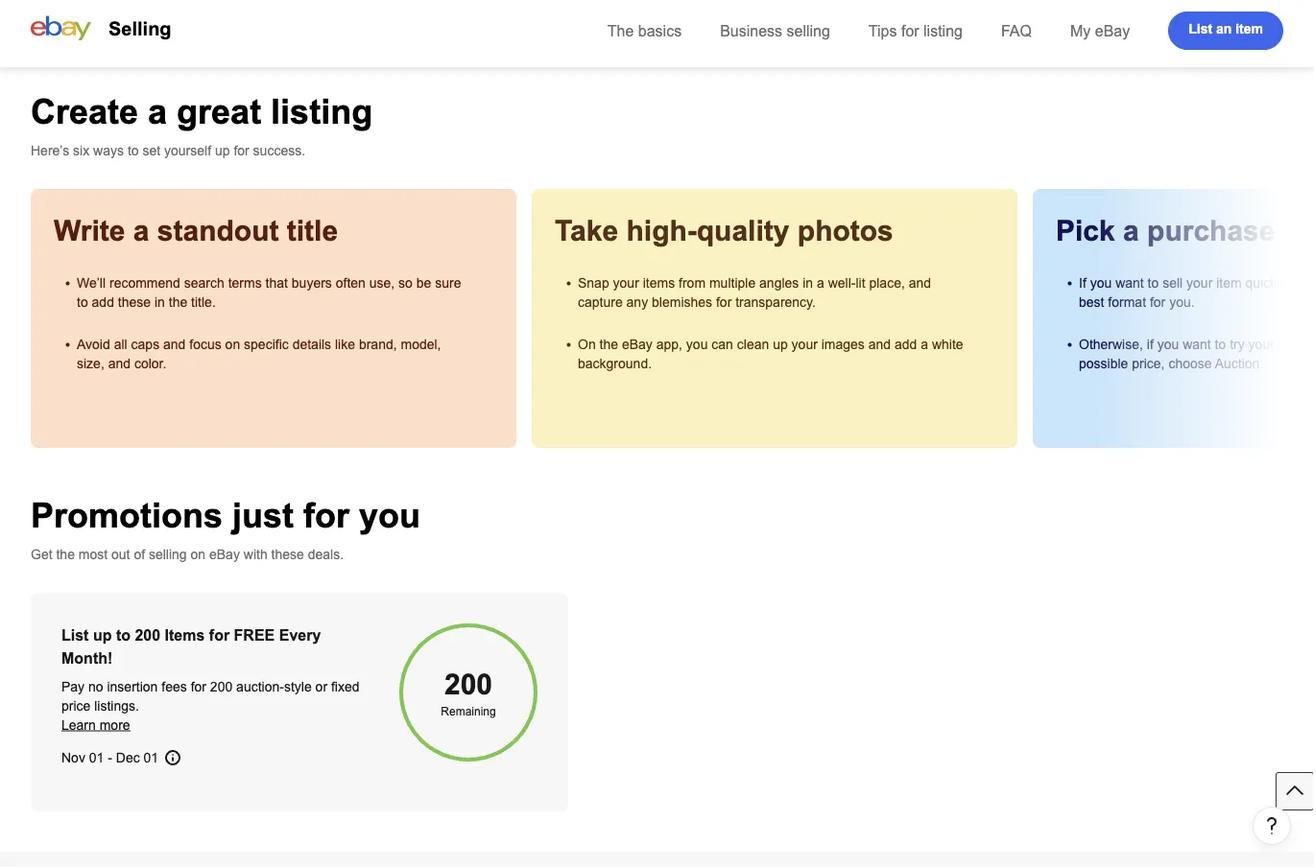 Task type: describe. For each thing, give the bounding box(es) containing it.
0 horizontal spatial on
[[191, 547, 206, 562]]

we'll
[[77, 276, 106, 290]]

nov
[[61, 751, 85, 766]]

to inside if you want to sell your item quickly, buy
[[1148, 276, 1159, 290]]

business selling link
[[720, 22, 830, 39]]

a for write
[[133, 215, 149, 247]]

set
[[142, 143, 160, 158]]

angles
[[759, 276, 799, 290]]

200 inside list up to 200 items for free every month!
[[135, 627, 160, 644]]

to inside we'll recommend search terms that buyers often use, so be sure to add these in the title.
[[77, 295, 88, 310]]

fixed
[[331, 680, 360, 695]]

want inside otherwise, if you want to try your luck an
[[1183, 337, 1211, 352]]

for inside snap your items from multiple angles in a well-lit place, and capture any blemishes for transparency.
[[716, 295, 732, 310]]

your inside snap your items from multiple angles in a well-lit place, and capture any blemishes for transparency.
[[613, 276, 639, 290]]

multiple
[[709, 276, 756, 290]]

remaining
[[441, 706, 496, 719]]

to inside otherwise, if you want to try your luck an
[[1215, 337, 1226, 352]]

your inside on the ebay app, you can clean up your images and add a white background.
[[792, 337, 818, 352]]

0 horizontal spatial listing
[[271, 92, 373, 131]]

be
[[416, 276, 431, 290]]

price
[[61, 699, 91, 714]]

model,
[[401, 337, 441, 352]]

a for create
[[148, 92, 167, 131]]

if
[[1079, 276, 1086, 290]]

sure
[[435, 276, 461, 290]]

six
[[73, 143, 89, 158]]

the basics link
[[607, 22, 682, 39]]

a inside on the ebay app, you can clean up your images and add a white background.
[[921, 337, 928, 352]]

create a great listing
[[31, 92, 373, 131]]

in inside snap your items from multiple angles in a well-lit place, and capture any blemishes for transparency.
[[803, 276, 813, 290]]

success.
[[253, 143, 305, 158]]

avoid all caps and focus on specific details like brand, model, size, and color.
[[77, 337, 441, 371]]

with
[[244, 547, 268, 562]]

the for snap your items from multiple angles in a well-lit place, and capture any blemishes for transparency.
[[600, 337, 618, 352]]

pick
[[1056, 215, 1115, 247]]

and inside on the ebay app, you can clean up your images and add a white background.
[[868, 337, 891, 352]]

add inside on the ebay app, you can clean up your images and add a white background.
[[895, 337, 917, 352]]

business
[[720, 22, 782, 39]]

and down all
[[108, 356, 131, 371]]

to left set
[[128, 143, 139, 158]]

focus
[[189, 337, 221, 352]]

of
[[134, 547, 145, 562]]

app,
[[656, 337, 682, 352]]

or
[[315, 680, 327, 695]]

for up 'deals.'
[[303, 496, 349, 535]]

to inside list up to 200 items for free every month!
[[116, 627, 131, 644]]

that
[[265, 276, 288, 290]]

faq
[[1001, 22, 1032, 39]]

your inside otherwise, if you want to try your luck an
[[1249, 337, 1275, 352]]

write
[[54, 215, 125, 247]]

free
[[234, 627, 275, 644]]

promotions
[[31, 496, 223, 535]]

search
[[184, 276, 224, 290]]

pick a purchase for
[[1056, 215, 1314, 247]]

1 vertical spatial selling
[[149, 547, 187, 562]]

nov 01 - dec 01
[[61, 751, 159, 766]]

quality
[[697, 215, 790, 247]]

no
[[88, 680, 103, 695]]

for up buy
[[1283, 215, 1314, 247]]

the for promotions just for you
[[56, 547, 75, 562]]

my ebay
[[1070, 22, 1130, 39]]

learn
[[61, 718, 96, 733]]

transparency.
[[735, 295, 816, 310]]

for inside list up to 200 items for free every month!
[[209, 627, 230, 644]]

here's six ways to set yourself up for success.
[[31, 143, 305, 158]]

list up to 200 items for free every month!
[[61, 627, 321, 667]]

pay
[[61, 680, 85, 695]]

get the most out of selling on ebay with these deals.
[[31, 547, 344, 562]]

yourself
[[164, 143, 211, 158]]

lit
[[856, 276, 865, 290]]

recommend
[[109, 276, 180, 290]]

high-
[[626, 215, 697, 247]]

items
[[165, 627, 205, 644]]

avoid
[[77, 337, 110, 352]]

business selling
[[720, 22, 830, 39]]

0 horizontal spatial an
[[1216, 22, 1232, 36]]

list an item
[[1189, 22, 1263, 36]]

title.
[[191, 295, 216, 310]]

for inside pay no insertion fees for 200 auction-style or fixed price listings. learn more
[[191, 680, 206, 695]]

1 horizontal spatial listing
[[924, 22, 963, 39]]

the inside we'll recommend search terms that buyers often use, so be sure to add these in the title.
[[169, 295, 187, 310]]

add inside we'll recommend search terms that buyers often use, so be sure to add these in the title.
[[92, 295, 114, 310]]

out
[[111, 547, 130, 562]]

1 horizontal spatial up
[[215, 143, 230, 158]]

background.
[[578, 356, 652, 371]]

in inside we'll recommend search terms that buyers often use, so be sure to add these in the title.
[[154, 295, 165, 310]]

specific
[[244, 337, 289, 352]]

color.
[[134, 356, 166, 371]]

listings.
[[94, 699, 139, 714]]

place,
[[869, 276, 905, 290]]

an inside otherwise, if you want to try your luck an
[[1306, 337, 1314, 352]]

write a standout title
[[54, 215, 338, 247]]

2 01 from the left
[[144, 751, 159, 766]]

tips for listing
[[869, 22, 963, 39]]

take high-quality photos
[[555, 215, 893, 247]]

200 inside the 200 remaining
[[444, 669, 492, 701]]

create
[[31, 92, 138, 131]]

here's
[[31, 143, 69, 158]]

brand,
[[359, 337, 397, 352]]

snap your items from multiple angles in a well-lit place, and capture any blemishes for transparency.
[[578, 276, 931, 310]]

learn more link
[[61, 718, 130, 733]]



Task type: locate. For each thing, give the bounding box(es) containing it.
promotions just for you
[[31, 496, 420, 535]]

up inside on the ebay app, you can clean up your images and add a white background.
[[773, 337, 788, 352]]

up right clean
[[773, 337, 788, 352]]

to down the we'll
[[77, 295, 88, 310]]

0 vertical spatial want
[[1116, 276, 1144, 290]]

your
[[613, 276, 639, 290], [1187, 276, 1213, 290], [792, 337, 818, 352], [1249, 337, 1275, 352]]

200 left items
[[135, 627, 160, 644]]

selling
[[108, 18, 171, 39]]

on inside the avoid all caps and focus on specific details like brand, model, size, and color.
[[225, 337, 240, 352]]

ebay right my
[[1095, 22, 1130, 39]]

a right write
[[133, 215, 149, 247]]

1 vertical spatial add
[[895, 337, 917, 352]]

want left sell
[[1116, 276, 1144, 290]]

200
[[135, 627, 160, 644], [444, 669, 492, 701], [210, 680, 233, 695]]

0 vertical spatial list
[[1189, 22, 1212, 36]]

2 horizontal spatial 200
[[444, 669, 492, 701]]

if
[[1147, 337, 1154, 352]]

and right place, at the top right of page
[[909, 276, 931, 290]]

for
[[901, 22, 919, 39], [234, 143, 249, 158], [1283, 215, 1314, 247], [716, 295, 732, 310], [303, 496, 349, 535], [209, 627, 230, 644], [191, 680, 206, 695]]

0 vertical spatial on
[[225, 337, 240, 352]]

just
[[232, 496, 294, 535]]

from
[[679, 276, 706, 290]]

1 vertical spatial item
[[1216, 276, 1242, 290]]

up right yourself
[[215, 143, 230, 158]]

to up insertion
[[116, 627, 131, 644]]

0 horizontal spatial list
[[61, 627, 89, 644]]

your inside if you want to sell your item quickly, buy
[[1187, 276, 1213, 290]]

0 vertical spatial the
[[169, 295, 187, 310]]

0 vertical spatial up
[[215, 143, 230, 158]]

help, opens dialogs image
[[1262, 817, 1282, 836]]

1 horizontal spatial ebay
[[622, 337, 653, 352]]

0 vertical spatial in
[[803, 276, 813, 290]]

for left 'success.'
[[234, 143, 249, 158]]

item inside if you want to sell your item quickly, buy
[[1216, 276, 1242, 290]]

month!
[[61, 650, 113, 667]]

200 inside pay no insertion fees for 200 auction-style or fixed price listings. learn more
[[210, 680, 233, 695]]

list an item link
[[1168, 12, 1283, 50]]

details
[[292, 337, 331, 352]]

auction-
[[236, 680, 284, 695]]

selling right of
[[149, 547, 187, 562]]

so
[[398, 276, 413, 290]]

on down promotions just for you
[[191, 547, 206, 562]]

0 vertical spatial an
[[1216, 22, 1232, 36]]

a for pick
[[1123, 215, 1139, 247]]

list
[[1189, 22, 1212, 36], [61, 627, 89, 644]]

up inside list up to 200 items for free every month!
[[93, 627, 112, 644]]

1 vertical spatial the
[[600, 337, 618, 352]]

a inside snap your items from multiple angles in a well-lit place, and capture any blemishes for transparency.
[[817, 276, 824, 290]]

in down 'recommend'
[[154, 295, 165, 310]]

0 vertical spatial listing
[[924, 22, 963, 39]]

0 horizontal spatial the
[[56, 547, 75, 562]]

01 right dec
[[144, 751, 159, 766]]

you inside on the ebay app, you can clean up your images and add a white background.
[[686, 337, 708, 352]]

0 horizontal spatial up
[[93, 627, 112, 644]]

2 horizontal spatial up
[[773, 337, 788, 352]]

0 vertical spatial these
[[118, 295, 151, 310]]

0 horizontal spatial in
[[154, 295, 165, 310]]

0 vertical spatial item
[[1236, 22, 1263, 36]]

like
[[335, 337, 355, 352]]

ebay up the background.
[[622, 337, 653, 352]]

a up set
[[148, 92, 167, 131]]

the left title.
[[169, 295, 187, 310]]

take
[[555, 215, 618, 247]]

up up month!
[[93, 627, 112, 644]]

my ebay link
[[1070, 22, 1130, 39]]

for down multiple
[[716, 295, 732, 310]]

and right images
[[868, 337, 891, 352]]

the basics
[[607, 22, 682, 39]]

all
[[114, 337, 127, 352]]

my
[[1070, 22, 1091, 39]]

items
[[643, 276, 675, 290]]

a left the white at the right of page
[[921, 337, 928, 352]]

add down the we'll
[[92, 295, 114, 310]]

try
[[1230, 337, 1245, 352]]

0 vertical spatial add
[[92, 295, 114, 310]]

often
[[336, 276, 366, 290]]

a right pick
[[1123, 215, 1139, 247]]

images
[[821, 337, 865, 352]]

ebay left with
[[209, 547, 240, 562]]

these down 'recommend'
[[118, 295, 151, 310]]

the right get
[[56, 547, 75, 562]]

a left well-
[[817, 276, 824, 290]]

to left sell
[[1148, 276, 1159, 290]]

your left images
[[792, 337, 818, 352]]

you
[[1090, 276, 1112, 290], [686, 337, 708, 352], [1157, 337, 1179, 352], [359, 496, 420, 535]]

you inside if you want to sell your item quickly, buy
[[1090, 276, 1112, 290]]

1 vertical spatial ebay
[[622, 337, 653, 352]]

1 horizontal spatial the
[[169, 295, 187, 310]]

purchase
[[1147, 215, 1275, 247]]

any
[[626, 295, 648, 310]]

terms
[[228, 276, 262, 290]]

deals.
[[308, 547, 344, 562]]

these inside we'll recommend search terms that buyers often use, so be sure to add these in the title.
[[118, 295, 151, 310]]

on right focus
[[225, 337, 240, 352]]

and
[[909, 276, 931, 290], [163, 337, 186, 352], [868, 337, 891, 352], [108, 356, 131, 371]]

your right sell
[[1187, 276, 1213, 290]]

blemishes
[[652, 295, 712, 310]]

1 vertical spatial an
[[1306, 337, 1314, 352]]

0 vertical spatial selling
[[787, 22, 830, 39]]

0 horizontal spatial 01
[[89, 751, 104, 766]]

get
[[31, 547, 52, 562]]

1 horizontal spatial in
[[803, 276, 813, 290]]

1 vertical spatial in
[[154, 295, 165, 310]]

0 horizontal spatial these
[[118, 295, 151, 310]]

1 vertical spatial want
[[1183, 337, 1211, 352]]

style
[[284, 680, 312, 695]]

quickly,
[[1246, 276, 1289, 290]]

clean
[[737, 337, 769, 352]]

ebay
[[1095, 22, 1130, 39], [622, 337, 653, 352], [209, 547, 240, 562]]

add
[[92, 295, 114, 310], [895, 337, 917, 352]]

for right fees
[[191, 680, 206, 695]]

0 horizontal spatial want
[[1116, 276, 1144, 290]]

1 vertical spatial these
[[271, 547, 304, 562]]

1 horizontal spatial add
[[895, 337, 917, 352]]

your up any
[[613, 276, 639, 290]]

listing up 'success.'
[[271, 92, 373, 131]]

list inside list up to 200 items for free every month!
[[61, 627, 89, 644]]

ebay inside on the ebay app, you can clean up your images and add a white background.
[[622, 337, 653, 352]]

on
[[225, 337, 240, 352], [191, 547, 206, 562]]

faq link
[[1001, 22, 1032, 39]]

size,
[[77, 356, 104, 371]]

you inside otherwise, if you want to try your luck an
[[1157, 337, 1179, 352]]

2 vertical spatial ebay
[[209, 547, 240, 562]]

and right caps
[[163, 337, 186, 352]]

buyers
[[292, 276, 332, 290]]

1 01 from the left
[[89, 751, 104, 766]]

title
[[287, 215, 338, 247]]

1 vertical spatial on
[[191, 547, 206, 562]]

to left try
[[1215, 337, 1226, 352]]

2 horizontal spatial ebay
[[1095, 22, 1130, 39]]

add left the white at the right of page
[[895, 337, 917, 352]]

1 horizontal spatial 01
[[144, 751, 159, 766]]

want inside if you want to sell your item quickly, buy
[[1116, 276, 1144, 290]]

0 horizontal spatial 200
[[135, 627, 160, 644]]

item
[[1236, 22, 1263, 36], [1216, 276, 1242, 290]]

want left try
[[1183, 337, 1211, 352]]

1 vertical spatial list
[[61, 627, 89, 644]]

more
[[100, 718, 130, 733]]

1 horizontal spatial list
[[1189, 22, 1212, 36]]

well-
[[828, 276, 856, 290]]

for right items
[[209, 627, 230, 644]]

2 vertical spatial the
[[56, 547, 75, 562]]

dec
[[116, 751, 140, 766]]

ways
[[93, 143, 124, 158]]

01 left '-'
[[89, 751, 104, 766]]

1 vertical spatial listing
[[271, 92, 373, 131]]

1 horizontal spatial on
[[225, 337, 240, 352]]

the
[[169, 295, 187, 310], [600, 337, 618, 352], [56, 547, 75, 562]]

listing
[[924, 22, 963, 39], [271, 92, 373, 131]]

1 horizontal spatial these
[[271, 547, 304, 562]]

0 horizontal spatial ebay
[[209, 547, 240, 562]]

tips
[[869, 22, 897, 39]]

and inside snap your items from multiple angles in a well-lit place, and capture any blemishes for transparency.
[[909, 276, 931, 290]]

list for list up to 200 items for free every month!
[[61, 627, 89, 644]]

the inside on the ebay app, you can clean up your images and add a white background.
[[600, 337, 618, 352]]

1 horizontal spatial an
[[1306, 337, 1314, 352]]

can
[[712, 337, 733, 352]]

0 horizontal spatial selling
[[149, 547, 187, 562]]

your right try
[[1249, 337, 1275, 352]]

snap
[[578, 276, 609, 290]]

otherwise, if you want to try your luck an
[[1079, 337, 1314, 371]]

great
[[177, 92, 261, 131]]

on the ebay app, you can clean up your images and add a white background.
[[578, 337, 963, 371]]

white
[[932, 337, 963, 352]]

in right angles
[[803, 276, 813, 290]]

insertion
[[107, 680, 158, 695]]

use,
[[369, 276, 395, 290]]

1 horizontal spatial 200
[[210, 680, 233, 695]]

selling right business
[[787, 22, 830, 39]]

200 remaining
[[441, 669, 496, 719]]

basics
[[638, 22, 682, 39]]

buy
[[1293, 276, 1314, 290]]

2 horizontal spatial the
[[600, 337, 618, 352]]

1 horizontal spatial want
[[1183, 337, 1211, 352]]

fees
[[162, 680, 187, 695]]

the
[[607, 22, 634, 39]]

2 vertical spatial up
[[93, 627, 112, 644]]

0 horizontal spatial add
[[92, 295, 114, 310]]

200 left the auction-
[[210, 680, 233, 695]]

list for list an item
[[1189, 22, 1212, 36]]

tips for listing link
[[869, 22, 963, 39]]

1 horizontal spatial selling
[[787, 22, 830, 39]]

the up the background.
[[600, 337, 618, 352]]

0 vertical spatial ebay
[[1095, 22, 1130, 39]]

these right with
[[271, 547, 304, 562]]

200 up remaining
[[444, 669, 492, 701]]

listing right tips
[[924, 22, 963, 39]]

pay no insertion fees for 200 auction-style or fixed price listings. learn more
[[61, 680, 360, 733]]

capture
[[578, 295, 623, 310]]

for right tips
[[901, 22, 919, 39]]

1 vertical spatial up
[[773, 337, 788, 352]]



Task type: vqa. For each thing, say whether or not it's contained in the screenshot.
want
yes



